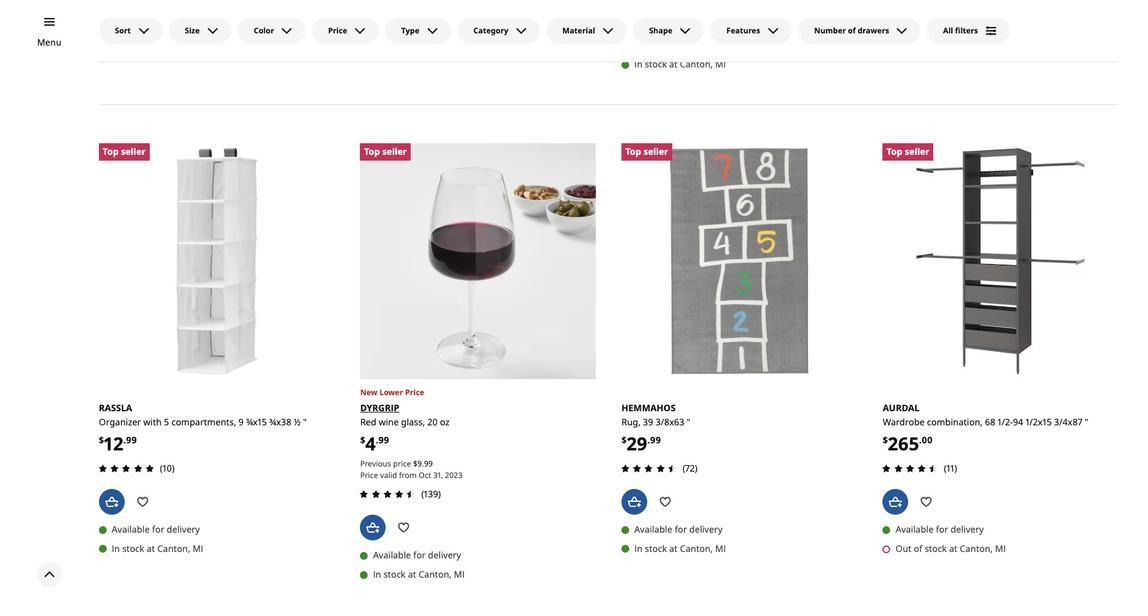 Task type: describe. For each thing, give the bounding box(es) containing it.
number of drawers button
[[798, 18, 921, 44]]

valid
[[380, 470, 397, 481]]

delivery limited to large orders
[[634, 39, 765, 51]]

review: 4.6 out of 5 stars. total reviews: 72 image
[[618, 461, 680, 476]]

99 inside previous price $ 9 . 99 price valid from oct 31, 2023
[[424, 458, 433, 469]]

hemmahos
[[622, 401, 676, 414]]

price inside popup button
[[328, 25, 347, 36]]

seller for 265
[[905, 145, 930, 158]]

00
[[922, 434, 933, 446]]

31,
[[433, 470, 443, 481]]

dyrgrip
[[360, 401, 399, 414]]

size button
[[169, 18, 231, 44]]

$ inside aurdal wardrobe combination, 68 1/2-94 1/2x15 3/4x87 " $ 265 . 00
[[883, 434, 888, 446]]

$ inside previous price $ 9 . 99 price valid from oct 31, 2023
[[413, 458, 418, 469]]

12
[[104, 431, 123, 455]]

limited
[[671, 39, 700, 51]]

from
[[399, 470, 417, 481]]

number
[[814, 25, 846, 36]]

category button
[[457, 18, 540, 44]]

top for 265
[[887, 145, 903, 158]]

material button
[[546, 18, 627, 44]]

rassla organizer with 5 compartments, 9 ¾x15 ¾x38 ½ " $ 12 . 99
[[99, 401, 307, 455]]

$ inside new lower price dyrgrip red wine glass, 20 oz $ 4 . 99
[[360, 434, 365, 446]]

¾x38
[[269, 416, 291, 428]]

new
[[360, 387, 377, 398]]

top for 12
[[103, 145, 119, 158]]

new lower price dyrgrip red wine glass, 20 oz $ 4 . 99
[[360, 387, 450, 455]]

39
[[643, 416, 653, 428]]

oct
[[419, 470, 431, 481]]

price inside new lower price dyrgrip red wine glass, 20 oz $ 4 . 99
[[405, 387, 424, 398]]

type button
[[385, 18, 451, 44]]

category
[[473, 25, 508, 36]]

previous
[[360, 458, 391, 469]]

previous price $ 9 . 99 price valid from oct 31, 2023
[[360, 458, 463, 481]]

organizer
[[99, 416, 141, 428]]

9 inside rassla organizer with 5 compartments, 9 ¾x15 ¾x38 ½ " $ 12 . 99
[[238, 416, 244, 428]]

large
[[714, 39, 735, 51]]

top seller for 29
[[625, 145, 668, 158]]

3/4x87
[[1054, 416, 1082, 428]]

2023
[[445, 470, 463, 481]]

99 inside new lower price dyrgrip red wine glass, 20 oz $ 4 . 99
[[378, 434, 389, 446]]

seller for 12
[[121, 145, 146, 158]]

4
[[365, 431, 376, 455]]

top for 4
[[364, 145, 380, 158]]

price inside previous price $ 9 . 99 price valid from oct 31, 2023
[[360, 470, 378, 481]]

delivery
[[634, 39, 669, 51]]

features
[[727, 25, 760, 36]]

$ inside hemmahos rug, 39 3/8x63 " $ 29 . 99
[[622, 434, 627, 446]]

red
[[360, 416, 376, 428]]

of for stock
[[914, 543, 922, 555]]

265
[[888, 431, 919, 455]]

aurdal
[[883, 401, 920, 414]]

compartments,
[[171, 416, 236, 428]]

filters
[[955, 25, 978, 36]]

3/8x63
[[656, 416, 684, 428]]

top seller for 12
[[103, 145, 146, 158]]

seller for 29
[[644, 145, 668, 158]]

. inside previous price $ 9 . 99 price valid from oct 31, 2023
[[422, 458, 424, 469]]

of for drawers
[[848, 25, 856, 36]]

shape button
[[633, 18, 704, 44]]

" inside aurdal wardrobe combination, 68 1/2-94 1/2x15 3/4x87 " $ 265 . 00
[[1085, 416, 1088, 428]]

rassla
[[99, 401, 132, 414]]

. inside rassla organizer with 5 compartments, 9 ¾x15 ¾x38 ½ " $ 12 . 99
[[123, 434, 126, 446]]

hemmahos rug, 39 3/8x63 " $ 29 . 99
[[622, 401, 690, 455]]

1/2-
[[998, 416, 1013, 428]]

type
[[401, 25, 419, 36]]

color
[[254, 25, 274, 36]]

½
[[294, 416, 301, 428]]

combination,
[[927, 416, 983, 428]]

¾x15
[[246, 416, 267, 428]]

material
[[562, 25, 595, 36]]



Task type: locate. For each thing, give the bounding box(es) containing it.
99
[[126, 434, 137, 446], [650, 434, 661, 446], [378, 434, 389, 446], [424, 458, 433, 469]]

orders
[[737, 39, 765, 51]]

delivery
[[167, 13, 200, 25], [951, 13, 984, 25], [428, 20, 461, 32], [167, 523, 200, 535], [689, 523, 722, 535], [951, 523, 984, 535], [428, 549, 461, 561]]

1 seller from the left
[[121, 145, 146, 158]]

aurdal wardrobe combination, 68 1/2-94 1/2x15 3/4x87 " $ 265 . 00
[[883, 401, 1088, 455]]

99 right 4
[[378, 434, 389, 446]]

0 horizontal spatial "
[[303, 416, 307, 428]]

price
[[393, 458, 411, 469]]

2 seller from the left
[[382, 145, 407, 158]]

(139)
[[421, 488, 441, 500]]

99 inside rassla organizer with 5 compartments, 9 ¾x15 ¾x38 ½ " $ 12 . 99
[[126, 434, 137, 446]]

$ down wardrobe
[[883, 434, 888, 446]]

top
[[103, 145, 119, 158], [364, 145, 380, 158], [625, 145, 641, 158], [887, 145, 903, 158]]

9 left ¾x15
[[238, 416, 244, 428]]

0 horizontal spatial price
[[328, 25, 347, 36]]

. down red
[[376, 434, 378, 446]]

$ down rug,
[[622, 434, 627, 446]]

3 seller from the left
[[644, 145, 668, 158]]

" inside rassla organizer with 5 compartments, 9 ¾x15 ¾x38 ½ " $ 12 . 99
[[303, 416, 307, 428]]

sort button
[[99, 18, 162, 44]]

1 top seller from the left
[[103, 145, 146, 158]]

1 vertical spatial 9
[[418, 458, 422, 469]]

menu
[[37, 36, 61, 48]]

2 horizontal spatial "
[[1085, 416, 1088, 428]]

.
[[123, 434, 126, 446], [648, 434, 650, 446], [376, 434, 378, 446], [919, 434, 922, 446], [422, 458, 424, 469]]

review: 5 out of 5 stars. total reviews: 10 image
[[95, 461, 157, 476]]

1 top from the left
[[103, 145, 119, 158]]

out
[[896, 543, 912, 555]]

lower
[[379, 387, 403, 398]]

5
[[164, 416, 169, 428]]

9 up oct
[[418, 458, 422, 469]]

0 horizontal spatial 9
[[238, 416, 244, 428]]

price button
[[312, 18, 379, 44]]

in stock at canton, mi
[[112, 32, 203, 44], [896, 32, 987, 44], [373, 39, 465, 52], [634, 58, 726, 70], [112, 543, 203, 555], [634, 543, 726, 555], [373, 568, 465, 580]]

. inside new lower price dyrgrip red wine glass, 20 oz $ 4 . 99
[[376, 434, 378, 446]]

rug,
[[622, 416, 641, 428]]

of left drawers
[[848, 25, 856, 36]]

3 top seller from the left
[[625, 145, 668, 158]]

99 right 29
[[650, 434, 661, 446]]

0 vertical spatial 9
[[238, 416, 244, 428]]

0 vertical spatial price
[[328, 25, 347, 36]]

29
[[627, 431, 648, 455]]

9
[[238, 416, 244, 428], [418, 458, 422, 469]]

2 horizontal spatial price
[[405, 387, 424, 398]]

mi
[[193, 32, 203, 44], [977, 32, 987, 44], [454, 39, 465, 52], [715, 58, 726, 70], [193, 543, 203, 555], [715, 543, 726, 555], [995, 543, 1006, 555], [454, 568, 465, 580]]

$
[[99, 434, 104, 446], [622, 434, 627, 446], [360, 434, 365, 446], [883, 434, 888, 446], [413, 458, 418, 469]]

. up oct
[[422, 458, 424, 469]]

all
[[943, 25, 953, 36]]

wine
[[379, 416, 399, 428]]

top for 29
[[625, 145, 641, 158]]

2 top seller from the left
[[364, 145, 407, 158]]

" right ½
[[303, 416, 307, 428]]

" right 3/8x63
[[687, 416, 690, 428]]

1/2x15
[[1026, 416, 1052, 428]]

4 top seller from the left
[[887, 145, 930, 158]]

. down wardrobe
[[919, 434, 922, 446]]

(10)
[[160, 462, 175, 474]]

1 horizontal spatial of
[[914, 543, 922, 555]]

9 inside previous price $ 9 . 99 price valid from oct 31, 2023
[[418, 458, 422, 469]]

" right "3/4x87"
[[1085, 416, 1088, 428]]

(11)
[[944, 462, 957, 474]]

20
[[427, 416, 438, 428]]

at
[[147, 32, 155, 44], [931, 32, 939, 44], [408, 39, 416, 52], [669, 58, 678, 70], [147, 543, 155, 555], [669, 543, 678, 555], [949, 543, 957, 555], [408, 568, 416, 580]]

top seller for 4
[[364, 145, 407, 158]]

with
[[143, 416, 162, 428]]

. down 39
[[648, 434, 650, 446]]

of inside 'popup button'
[[848, 25, 856, 36]]

$ down red
[[360, 434, 365, 446]]

1 vertical spatial price
[[405, 387, 424, 398]]

2 top from the left
[[364, 145, 380, 158]]

menu button
[[37, 35, 61, 49]]

review: 4.7 out of 5 stars. total reviews: 139 image
[[356, 487, 419, 502]]

color button
[[238, 18, 306, 44]]

price
[[328, 25, 347, 36], [405, 387, 424, 398], [360, 470, 378, 481]]

4 top from the left
[[887, 145, 903, 158]]

top seller
[[103, 145, 146, 158], [364, 145, 407, 158], [625, 145, 668, 158], [887, 145, 930, 158]]

of
[[848, 25, 856, 36], [914, 543, 922, 555]]

2 " from the left
[[687, 416, 690, 428]]

out of stock at canton, mi
[[896, 543, 1006, 555]]

1 horizontal spatial price
[[360, 470, 378, 481]]

(72)
[[683, 462, 698, 474]]

0 vertical spatial of
[[848, 25, 856, 36]]

1 horizontal spatial "
[[687, 416, 690, 428]]

$ inside rassla organizer with 5 compartments, 9 ¾x15 ¾x38 ½ " $ 12 . 99
[[99, 434, 104, 446]]

of right "out"
[[914, 543, 922, 555]]

glass,
[[401, 416, 425, 428]]

available
[[112, 13, 150, 25], [896, 13, 934, 25], [373, 20, 411, 32], [112, 523, 150, 535], [634, 523, 672, 535], [896, 523, 934, 535], [373, 549, 411, 561]]

" inside hemmahos rug, 39 3/8x63 " $ 29 . 99
[[687, 416, 690, 428]]

stock
[[122, 32, 144, 44], [906, 32, 928, 44], [384, 39, 406, 52], [645, 58, 667, 70], [122, 543, 144, 555], [645, 543, 667, 555], [925, 543, 947, 555], [384, 568, 406, 580]]

review: 4.7 out of 5 stars. total reviews: 11 image
[[879, 461, 941, 476]]

. inside aurdal wardrobe combination, 68 1/2-94 1/2x15 3/4x87 " $ 265 . 00
[[919, 434, 922, 446]]

seller
[[121, 145, 146, 158], [382, 145, 407, 158], [644, 145, 668, 158], [905, 145, 930, 158]]

features button
[[710, 18, 792, 44]]

1 " from the left
[[303, 416, 307, 428]]

. inside hemmahos rug, 39 3/8x63 " $ 29 . 99
[[648, 434, 650, 446]]

4 seller from the left
[[905, 145, 930, 158]]

drawers
[[858, 25, 889, 36]]

sort
[[115, 25, 131, 36]]

canton,
[[157, 32, 190, 44], [941, 32, 974, 44], [419, 39, 452, 52], [680, 58, 713, 70], [157, 543, 190, 555], [680, 543, 713, 555], [960, 543, 993, 555], [419, 568, 452, 580]]

to
[[703, 39, 711, 51]]

in
[[112, 32, 120, 44], [896, 32, 904, 44], [373, 39, 381, 52], [634, 58, 642, 70], [112, 543, 120, 555], [634, 543, 642, 555], [373, 568, 381, 580]]

3 " from the left
[[1085, 416, 1088, 428]]

number of drawers
[[814, 25, 889, 36]]

"
[[303, 416, 307, 428], [687, 416, 690, 428], [1085, 416, 1088, 428]]

1 vertical spatial of
[[914, 543, 922, 555]]

94
[[1013, 416, 1023, 428]]

shape
[[649, 25, 673, 36]]

2 vertical spatial price
[[360, 470, 378, 481]]

all filters button
[[927, 18, 1010, 44]]

99 right 12
[[126, 434, 137, 446]]

3 top from the left
[[625, 145, 641, 158]]

99 up oct
[[424, 458, 433, 469]]

$ down organizer
[[99, 434, 104, 446]]

0 horizontal spatial of
[[848, 25, 856, 36]]

1 horizontal spatial 9
[[418, 458, 422, 469]]

wardrobe
[[883, 416, 925, 428]]

. down organizer
[[123, 434, 126, 446]]

top seller for 265
[[887, 145, 930, 158]]

for
[[152, 13, 164, 25], [936, 13, 948, 25], [413, 20, 426, 32], [152, 523, 164, 535], [675, 523, 687, 535], [936, 523, 948, 535], [413, 549, 426, 561]]

size
[[185, 25, 200, 36]]

seller for 4
[[382, 145, 407, 158]]

oz
[[440, 416, 450, 428]]

68
[[985, 416, 995, 428]]

$ right "price"
[[413, 458, 418, 469]]

all filters
[[943, 25, 978, 36]]

99 inside hemmahos rug, 39 3/8x63 " $ 29 . 99
[[650, 434, 661, 446]]



Task type: vqa. For each thing, say whether or not it's contained in the screenshot.
middle Price
yes



